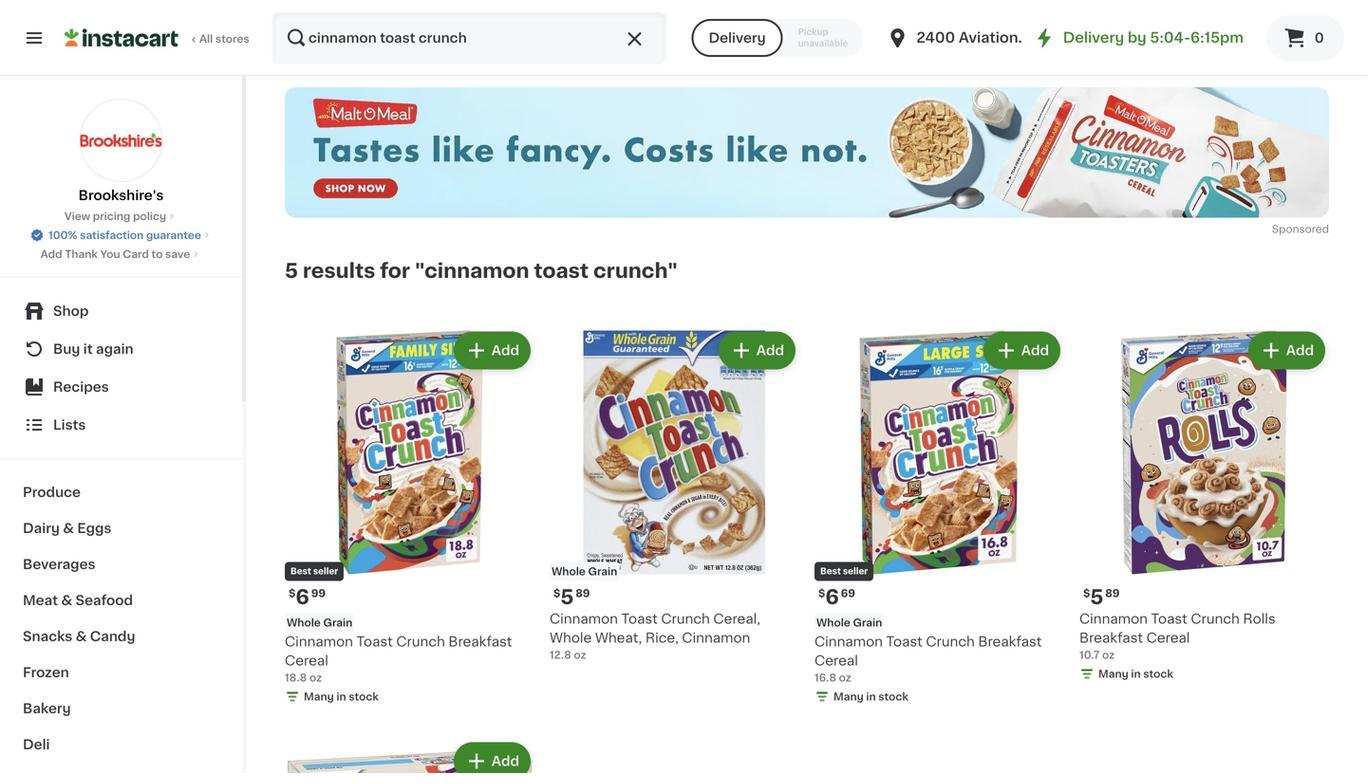 Task type: describe. For each thing, give the bounding box(es) containing it.
$ 6 99
[[289, 588, 326, 608]]

6:15pm
[[1190, 31, 1244, 45]]

brookshire's
[[78, 189, 164, 202]]

all stores link
[[65, 11, 251, 65]]

in for 16.8
[[866, 692, 876, 702]]

deli
[[23, 739, 50, 752]]

many for cereal
[[1098, 669, 1128, 680]]

add thank you card to save link
[[41, 247, 202, 262]]

view
[[64, 211, 90, 222]]

seller for cinnamon toast crunch breakfast cereal 18.8 oz
[[313, 568, 338, 576]]

$ inside $ 6 99
[[289, 589, 296, 599]]

$ 5 89 for cinnamon toast crunch rolls breakfast cereal
[[1083, 588, 1120, 608]]

shop
[[53, 305, 89, 318]]

1 horizontal spatial whole grain
[[552, 567, 617, 577]]

to
[[151, 249, 163, 260]]

lists link
[[11, 406, 231, 444]]

best seller for cinnamon toast crunch breakfast cereal 16.8 oz
[[820, 568, 868, 576]]

2 $ from the left
[[553, 589, 560, 599]]

delivery button
[[692, 19, 783, 57]]

oz inside cinnamon toast crunch breakfast cereal 16.8 oz
[[839, 673, 851, 684]]

beverages
[[23, 558, 95, 571]]

stores
[[215, 34, 249, 44]]

12.8
[[550, 650, 571, 661]]

$ 6 69
[[818, 588, 855, 608]]

toast for wheat,
[[621, 613, 658, 626]]

eggs
[[77, 522, 111, 535]]

add thank you card to save
[[41, 249, 190, 260]]

brookshire's link
[[78, 99, 164, 205]]

breakfast for cinnamon toast crunch breakfast cereal 16.8 oz
[[978, 636, 1042, 649]]

1 horizontal spatial grain
[[588, 567, 617, 577]]

many in stock for 16.8
[[834, 692, 908, 702]]

results
[[303, 261, 375, 281]]

buy it again
[[53, 343, 134, 356]]

frozen
[[23, 666, 69, 680]]

by
[[1128, 31, 1147, 45]]

satisfaction
[[80, 230, 144, 241]]

0 horizontal spatial 5
[[285, 261, 298, 281]]

seafood
[[76, 594, 133, 608]]

cinnamon toast crunch rolls breakfast cereal 10.7 oz
[[1079, 613, 1276, 661]]

oz inside cinnamon toast crunch cereal, whole wheat, rice, cinnamon 12.8 oz
[[574, 650, 586, 661]]

meat
[[23, 594, 58, 608]]

add for 18.8 oz
[[492, 344, 519, 357]]

5:04-
[[1150, 31, 1190, 45]]

2400 aviation dr
[[916, 31, 1039, 45]]

Search field
[[273, 13, 665, 63]]

100% satisfaction guarantee button
[[30, 224, 213, 243]]

89 for cinnamon toast crunch rolls breakfast cereal
[[1105, 589, 1120, 599]]

deli link
[[11, 727, 231, 763]]

delivery for delivery by 5:04-6:15pm
[[1063, 31, 1124, 45]]

crunch for wheat,
[[661, 613, 710, 626]]

many for 16.8
[[834, 692, 864, 702]]

stock for 16.8
[[878, 692, 908, 702]]

dairy & eggs link
[[11, 511, 231, 547]]

"cinnamon
[[415, 261, 529, 281]]

again
[[96, 343, 134, 356]]

guarantee
[[146, 230, 201, 241]]

whole grain for cinnamon toast crunch breakfast cereal 16.8 oz
[[816, 618, 882, 628]]

add button for 16.8
[[985, 334, 1058, 368]]

wheat,
[[595, 632, 642, 645]]

instacart logo image
[[65, 27, 178, 49]]

in for 18.8
[[336, 692, 346, 702]]

cinnamon toast crunch cereal, whole wheat, rice, cinnamon 12.8 oz
[[550, 613, 760, 661]]

dairy & eggs
[[23, 522, 111, 535]]

save
[[165, 249, 190, 260]]

policy
[[133, 211, 166, 222]]

spo
[[1272, 224, 1293, 234]]

produce link
[[11, 475, 231, 511]]

produce
[[23, 486, 81, 499]]

nsored
[[1293, 224, 1329, 234]]

toast for 16.8
[[886, 636, 923, 649]]

add for 12.8 oz
[[756, 344, 784, 357]]

delivery by 5:04-6:15pm
[[1063, 31, 1244, 45]]

stock for cereal
[[1143, 669, 1173, 680]]

card
[[123, 249, 149, 260]]

lists
[[53, 419, 86, 432]]

you
[[100, 249, 120, 260]]

meat & seafood
[[23, 594, 133, 608]]

stock for 18.8
[[349, 692, 379, 702]]

• sponsored: malt-o-meal: tastes like fancy. costs like not. shop now. image
[[285, 87, 1329, 218]]

beverages link
[[11, 547, 231, 583]]

18.8
[[285, 673, 307, 684]]

cinnamon down cereal,
[[682, 632, 750, 645]]

crunch for 16.8
[[926, 636, 975, 649]]

breakfast inside cinnamon toast crunch rolls breakfast cereal 10.7 oz
[[1079, 632, 1143, 645]]

0
[[1315, 31, 1324, 45]]

$ inside $ 6 69
[[818, 589, 825, 599]]

bakery link
[[11, 691, 231, 727]]

5 results for "cinnamon toast crunch"
[[285, 261, 678, 281]]

& for snacks
[[76, 630, 87, 644]]

all
[[199, 34, 213, 44]]

toast
[[534, 261, 589, 281]]



Task type: locate. For each thing, give the bounding box(es) containing it.
add button inside product group
[[455, 745, 529, 774]]

add button for cereal
[[1250, 334, 1323, 368]]

100%
[[49, 230, 77, 241]]

0 horizontal spatial grain
[[323, 618, 352, 628]]

toast
[[621, 613, 658, 626], [1151, 613, 1187, 626], [356, 636, 393, 649], [886, 636, 923, 649]]

product group
[[285, 328, 534, 709], [550, 328, 799, 663], [815, 328, 1064, 709], [1079, 328, 1329, 686], [285, 739, 534, 774]]

5 for cinnamon toast crunch cereal, whole wheat, rice, cinnamon
[[560, 588, 574, 608]]

None search field
[[272, 11, 667, 65]]

crunch for 18.8
[[396, 636, 445, 649]]

& for dairy
[[63, 522, 74, 535]]

whole inside cinnamon toast crunch cereal, whole wheat, rice, cinnamon 12.8 oz
[[550, 632, 592, 645]]

delivery for delivery
[[709, 31, 766, 45]]

in
[[1131, 669, 1141, 680], [336, 692, 346, 702], [866, 692, 876, 702]]

crunch for cereal
[[1191, 613, 1240, 626]]

snacks & candy link
[[11, 619, 231, 655]]

best
[[290, 568, 311, 576], [820, 568, 841, 576]]

0 horizontal spatial many in stock
[[304, 692, 379, 702]]

$ up the 12.8
[[553, 589, 560, 599]]

add button for 18.8
[[455, 334, 529, 368]]

in down cinnamon toast crunch breakfast cereal 16.8 oz at the right of page
[[866, 692, 876, 702]]

cereal inside cinnamon toast crunch breakfast cereal 16.8 oz
[[815, 655, 858, 668]]

99
[[311, 589, 326, 599]]

2400
[[916, 31, 955, 45]]

0 horizontal spatial in
[[336, 692, 346, 702]]

view pricing policy link
[[64, 209, 178, 224]]

snacks & candy
[[23, 630, 135, 644]]

0 horizontal spatial delivery
[[709, 31, 766, 45]]

5 up 10.7
[[1090, 588, 1103, 608]]

cereal for cinnamon toast crunch breakfast cereal 18.8 oz
[[285, 655, 328, 668]]

toast inside the cinnamon toast crunch breakfast cereal 18.8 oz
[[356, 636, 393, 649]]

breakfast
[[1079, 632, 1143, 645], [448, 636, 512, 649], [978, 636, 1042, 649]]

all stores
[[199, 34, 249, 44]]

1 6 from the left
[[296, 588, 309, 608]]

many in stock down 16.8
[[834, 692, 908, 702]]

toast for 18.8
[[356, 636, 393, 649]]

many in stock
[[1098, 669, 1173, 680], [304, 692, 379, 702], [834, 692, 908, 702]]

grain for cinnamon toast crunch breakfast cereal 16.8 oz
[[853, 618, 882, 628]]

cinnamon inside the cinnamon toast crunch breakfast cereal 18.8 oz
[[285, 636, 353, 649]]

breakfast inside cinnamon toast crunch breakfast cereal 16.8 oz
[[978, 636, 1042, 649]]

frozen link
[[11, 655, 231, 691]]

2 best seller from the left
[[820, 568, 868, 576]]

2 horizontal spatial stock
[[1143, 669, 1173, 680]]

0 vertical spatial &
[[63, 522, 74, 535]]

1 horizontal spatial in
[[866, 692, 876, 702]]

whole grain down $ 6 99
[[287, 618, 352, 628]]

best seller up 69 at the bottom of page
[[820, 568, 868, 576]]

& left "candy"
[[76, 630, 87, 644]]

many in stock down 10.7
[[1098, 669, 1173, 680]]

0 horizontal spatial best
[[290, 568, 311, 576]]

cinnamon up 16.8
[[815, 636, 883, 649]]

best for cinnamon toast crunch breakfast cereal 16.8 oz
[[820, 568, 841, 576]]

$ left 99
[[289, 589, 296, 599]]

meat & seafood link
[[11, 583, 231, 619]]

toast inside cinnamon toast crunch breakfast cereal 16.8 oz
[[886, 636, 923, 649]]

buy
[[53, 343, 80, 356]]

1 horizontal spatial best seller
[[820, 568, 868, 576]]

cinnamon for 18.8
[[285, 636, 353, 649]]

2 horizontal spatial many in stock
[[1098, 669, 1173, 680]]

2 horizontal spatial 5
[[1090, 588, 1103, 608]]

whole grain down $ 6 69
[[816, 618, 882, 628]]

1 horizontal spatial best
[[820, 568, 841, 576]]

it
[[83, 343, 93, 356]]

1 horizontal spatial stock
[[878, 692, 908, 702]]

rice,
[[645, 632, 679, 645]]

1 $ from the left
[[289, 589, 296, 599]]

add inside product group
[[492, 755, 519, 768]]

$ left 69 at the bottom of page
[[818, 589, 825, 599]]

cinnamon up 10.7
[[1079, 613, 1148, 626]]

dairy
[[23, 522, 60, 535]]

1 seller from the left
[[313, 568, 338, 576]]

grain down 69 at the bottom of page
[[853, 618, 882, 628]]

grain down 99
[[323, 618, 352, 628]]

2 89 from the left
[[1105, 589, 1120, 599]]

& right meat
[[61, 594, 72, 608]]

5 up the 12.8
[[560, 588, 574, 608]]

5
[[285, 261, 298, 281], [560, 588, 574, 608], [1090, 588, 1103, 608]]

cinnamon
[[550, 613, 618, 626], [1079, 613, 1148, 626], [682, 632, 750, 645], [285, 636, 353, 649], [815, 636, 883, 649]]

oz right 18.8 on the bottom of the page
[[309, 673, 322, 684]]

cereal inside the cinnamon toast crunch breakfast cereal 18.8 oz
[[285, 655, 328, 668]]

buy it again link
[[11, 330, 231, 368]]

2 best from the left
[[820, 568, 841, 576]]

2 horizontal spatial breakfast
[[1079, 632, 1143, 645]]

add
[[41, 249, 62, 260], [492, 344, 519, 357], [756, 344, 784, 357], [1021, 344, 1049, 357], [1286, 344, 1314, 357], [492, 755, 519, 768]]

recipes link
[[11, 368, 231, 406]]

many down 10.7
[[1098, 669, 1128, 680]]

rolls
[[1243, 613, 1276, 626]]

cinnamon up wheat,
[[550, 613, 618, 626]]

breakfast for cinnamon toast crunch breakfast cereal 18.8 oz
[[448, 636, 512, 649]]

many in stock for cereal
[[1098, 669, 1173, 680]]

in for cereal
[[1131, 669, 1141, 680]]

oz inside cinnamon toast crunch rolls breakfast cereal 10.7 oz
[[1102, 650, 1115, 661]]

best up $ 6 69
[[820, 568, 841, 576]]

oz inside the cinnamon toast crunch breakfast cereal 18.8 oz
[[309, 673, 322, 684]]

0 horizontal spatial $ 5 89
[[553, 588, 590, 608]]

6 left 99
[[296, 588, 309, 608]]

1 horizontal spatial many in stock
[[834, 692, 908, 702]]

seller up 99
[[313, 568, 338, 576]]

brookshire's logo image
[[79, 99, 163, 182]]

add for 16.8 oz
[[1021, 344, 1049, 357]]

best seller
[[290, 568, 338, 576], [820, 568, 868, 576]]

for
[[380, 261, 410, 281]]

2 horizontal spatial many
[[1098, 669, 1128, 680]]

view pricing policy
[[64, 211, 166, 222]]

2 horizontal spatial whole grain
[[816, 618, 882, 628]]

shop link
[[11, 292, 231, 330]]

1 89 from the left
[[576, 589, 590, 599]]

stock down cinnamon toast crunch rolls breakfast cereal 10.7 oz at right bottom
[[1143, 669, 1173, 680]]

cinnamon toast crunch breakfast cereal 16.8 oz
[[815, 636, 1042, 684]]

crunch inside cinnamon toast crunch cereal, whole wheat, rice, cinnamon 12.8 oz
[[661, 613, 710, 626]]

5 for cinnamon toast crunch rolls breakfast cereal
[[1090, 588, 1103, 608]]

seller
[[313, 568, 338, 576], [843, 568, 868, 576]]

1 horizontal spatial 5
[[560, 588, 574, 608]]

2 6 from the left
[[825, 588, 839, 608]]

oz right the 12.8
[[574, 650, 586, 661]]

0 horizontal spatial stock
[[349, 692, 379, 702]]

stock down the cinnamon toast crunch breakfast cereal 18.8 oz
[[349, 692, 379, 702]]

toast inside cinnamon toast crunch cereal, whole wheat, rice, cinnamon 12.8 oz
[[621, 613, 658, 626]]

2 horizontal spatial cereal
[[1146, 632, 1190, 645]]

1 vertical spatial &
[[61, 594, 72, 608]]

$ 5 89 for cinnamon toast crunch cereal, whole wheat, rice, cinnamon
[[553, 588, 590, 608]]

10.7
[[1079, 650, 1100, 661]]

many in stock down 18.8 on the bottom of the page
[[304, 692, 379, 702]]

best seller for cinnamon toast crunch breakfast cereal 18.8 oz
[[290, 568, 338, 576]]

2 vertical spatial &
[[76, 630, 87, 644]]

best seller up 99
[[290, 568, 338, 576]]

& left eggs
[[63, 522, 74, 535]]

add for 10.7 oz
[[1286, 344, 1314, 357]]

crunch
[[661, 613, 710, 626], [1191, 613, 1240, 626], [396, 636, 445, 649], [926, 636, 975, 649]]

whole grain
[[552, 567, 617, 577], [287, 618, 352, 628], [816, 618, 882, 628]]

0 horizontal spatial seller
[[313, 568, 338, 576]]

in down the cinnamon toast crunch breakfast cereal 18.8 oz
[[336, 692, 346, 702]]

$ up 10.7
[[1083, 589, 1090, 599]]

89
[[576, 589, 590, 599], [1105, 589, 1120, 599]]

2 $ 5 89 from the left
[[1083, 588, 1120, 608]]

delivery by 5:04-6:15pm link
[[1033, 27, 1244, 49]]

0 horizontal spatial best seller
[[290, 568, 338, 576]]

16.8
[[815, 673, 836, 684]]

0 horizontal spatial 89
[[576, 589, 590, 599]]

whole grain for cinnamon toast crunch breakfast cereal 18.8 oz
[[287, 618, 352, 628]]

whole grain up wheat,
[[552, 567, 617, 577]]

$ 5 89 up the 12.8
[[553, 588, 590, 608]]

cinnamon inside cinnamon toast crunch rolls breakfast cereal 10.7 oz
[[1079, 613, 1148, 626]]

snacks
[[23, 630, 72, 644]]

in down cinnamon toast crunch rolls breakfast cereal 10.7 oz at right bottom
[[1131, 669, 1141, 680]]

cereal for cinnamon toast crunch breakfast cereal 16.8 oz
[[815, 655, 858, 668]]

crunch inside cinnamon toast crunch breakfast cereal 16.8 oz
[[926, 636, 975, 649]]

0 horizontal spatial whole grain
[[287, 618, 352, 628]]

stock
[[1143, 669, 1173, 680], [349, 692, 379, 702], [878, 692, 908, 702]]

oz right 16.8
[[839, 673, 851, 684]]

cinnamon up 18.8 on the bottom of the page
[[285, 636, 353, 649]]

& inside 'link'
[[63, 522, 74, 535]]

grain up wheat,
[[588, 567, 617, 577]]

1 best from the left
[[290, 568, 311, 576]]

1 horizontal spatial 89
[[1105, 589, 1120, 599]]

89 up cinnamon toast crunch rolls breakfast cereal 10.7 oz at right bottom
[[1105, 589, 1120, 599]]

1 horizontal spatial breakfast
[[978, 636, 1042, 649]]

6
[[296, 588, 309, 608], [825, 588, 839, 608]]

69
[[841, 589, 855, 599]]

0 horizontal spatial many
[[304, 692, 334, 702]]

stock down cinnamon toast crunch breakfast cereal 16.8 oz at the right of page
[[878, 692, 908, 702]]

many down 18.8 on the bottom of the page
[[304, 692, 334, 702]]

whole
[[552, 567, 586, 577], [287, 618, 321, 628], [816, 618, 850, 628], [550, 632, 592, 645]]

cereal
[[1146, 632, 1190, 645], [285, 655, 328, 668], [815, 655, 858, 668]]

89 up cinnamon toast crunch cereal, whole wheat, rice, cinnamon 12.8 oz
[[576, 589, 590, 599]]

many in stock for 18.8
[[304, 692, 379, 702]]

best for cinnamon toast crunch breakfast cereal 18.8 oz
[[290, 568, 311, 576]]

delivery
[[1063, 31, 1124, 45], [709, 31, 766, 45]]

aviation
[[959, 31, 1018, 45]]

$ 5 89 up 10.7
[[1083, 588, 1120, 608]]

seller up 69 at the bottom of page
[[843, 568, 868, 576]]

2 seller from the left
[[843, 568, 868, 576]]

1 horizontal spatial many
[[834, 692, 864, 702]]

0 horizontal spatial 6
[[296, 588, 309, 608]]

1 horizontal spatial delivery
[[1063, 31, 1124, 45]]

6 for cinnamon toast crunch breakfast cereal 16.8 oz
[[825, 588, 839, 608]]

thank
[[65, 249, 98, 260]]

grain for cinnamon toast crunch breakfast cereal 18.8 oz
[[323, 618, 352, 628]]

5 left results
[[285, 261, 298, 281]]

dr
[[1022, 31, 1039, 45]]

cinnamon toast crunch breakfast cereal 18.8 oz
[[285, 636, 512, 684]]

breakfast inside the cinnamon toast crunch breakfast cereal 18.8 oz
[[448, 636, 512, 649]]

cinnamon inside cinnamon toast crunch breakfast cereal 16.8 oz
[[815, 636, 883, 649]]

seller for cinnamon toast crunch breakfast cereal 16.8 oz
[[843, 568, 868, 576]]

product group containing add
[[285, 739, 534, 774]]

candy
[[90, 630, 135, 644]]

6 for cinnamon toast crunch breakfast cereal 18.8 oz
[[296, 588, 309, 608]]

cereal inside cinnamon toast crunch rolls breakfast cereal 10.7 oz
[[1146, 632, 1190, 645]]

recipes
[[53, 381, 109, 394]]

crunch inside cinnamon toast crunch rolls breakfast cereal 10.7 oz
[[1191, 613, 1240, 626]]

1 horizontal spatial seller
[[843, 568, 868, 576]]

many down 16.8
[[834, 692, 864, 702]]

oz
[[574, 650, 586, 661], [1102, 650, 1115, 661], [309, 673, 322, 684], [839, 673, 851, 684]]

0 button
[[1266, 15, 1344, 61]]

service type group
[[692, 19, 863, 57]]

0 horizontal spatial cereal
[[285, 655, 328, 668]]

89 for cinnamon toast crunch cereal, whole wheat, rice, cinnamon
[[576, 589, 590, 599]]

add button
[[455, 334, 529, 368], [720, 334, 794, 368], [985, 334, 1058, 368], [1250, 334, 1323, 368], [455, 745, 529, 774]]

4 $ from the left
[[1083, 589, 1090, 599]]

1 horizontal spatial $ 5 89
[[1083, 588, 1120, 608]]

& for meat
[[61, 594, 72, 608]]

cinnamon for 16.8
[[815, 636, 883, 649]]

100% satisfaction guarantee
[[49, 230, 201, 241]]

grain
[[588, 567, 617, 577], [323, 618, 352, 628], [853, 618, 882, 628]]

bakery
[[23, 702, 71, 716]]

toast inside cinnamon toast crunch rolls breakfast cereal 10.7 oz
[[1151, 613, 1187, 626]]

best up $ 6 99
[[290, 568, 311, 576]]

toast for cereal
[[1151, 613, 1187, 626]]

crunch"
[[593, 261, 678, 281]]

0 horizontal spatial breakfast
[[448, 636, 512, 649]]

6 left 69 at the bottom of page
[[825, 588, 839, 608]]

1 best seller from the left
[[290, 568, 338, 576]]

cinnamon for wheat,
[[550, 613, 618, 626]]

cinnamon for cereal
[[1079, 613, 1148, 626]]

3 $ from the left
[[818, 589, 825, 599]]

many for 18.8
[[304, 692, 334, 702]]

delivery inside button
[[709, 31, 766, 45]]

crunch inside the cinnamon toast crunch breakfast cereal 18.8 oz
[[396, 636, 445, 649]]

1 horizontal spatial cereal
[[815, 655, 858, 668]]

1 horizontal spatial 6
[[825, 588, 839, 608]]

1 $ 5 89 from the left
[[553, 588, 590, 608]]

2 horizontal spatial in
[[1131, 669, 1141, 680]]

oz right 10.7
[[1102, 650, 1115, 661]]

pricing
[[93, 211, 130, 222]]

2400 aviation dr button
[[886, 11, 1039, 65]]

cereal,
[[713, 613, 760, 626]]

2 horizontal spatial grain
[[853, 618, 882, 628]]



Task type: vqa. For each thing, say whether or not it's contained in the screenshot.
the code,
no



